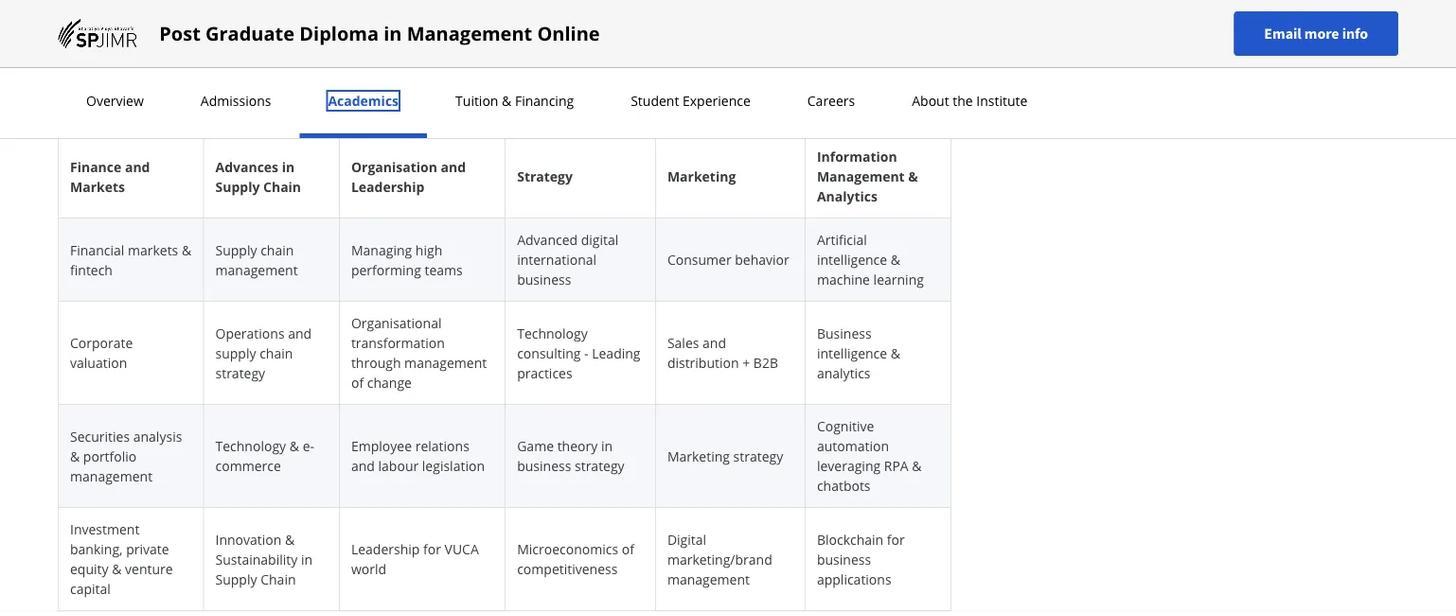 Task type: describe. For each thing, give the bounding box(es) containing it.
tuition
[[455, 92, 498, 110]]

about the institute link
[[906, 92, 1033, 110]]

about
[[912, 92, 949, 110]]

admissions
[[201, 92, 271, 110]]

courses
[[375, 34, 423, 52]]

consulting
[[517, 344, 581, 362]]

project
[[111, 93, 154, 111]]

markets
[[128, 241, 178, 259]]

experience
[[683, 92, 751, 110]]

applications
[[817, 570, 891, 588]]

leadership inside organisation and leadership
[[351, 178, 424, 196]]

and for sales
[[703, 334, 726, 352]]

e-
[[303, 437, 314, 455]]

information management & analytics
[[817, 148, 918, 205]]

credit
[[336, 34, 371, 52]]

four
[[295, 34, 321, 52]]

leadership inside leadership for vuca world
[[351, 541, 420, 559]]

equity
[[70, 560, 108, 578]]

s.p. jain institute of management and research image
[[58, 18, 137, 49]]

consumer behavior
[[667, 251, 789, 269]]

relations
[[415, 437, 469, 455]]

corporate valuation
[[70, 334, 133, 372]]

careers
[[807, 92, 855, 110]]

& inside the securities analysis & portfolio management
[[70, 447, 80, 465]]

game
[[517, 437, 554, 455]]

intelligence for artificial
[[817, 251, 887, 269]]

post
[[159, 20, 201, 46]]

and for finance
[[125, 158, 150, 176]]

world
[[351, 560, 386, 578]]

with
[[265, 34, 291, 52]]

sales
[[667, 334, 699, 352]]

in inside advances in supply chain
[[282, 158, 295, 176]]

portfolio
[[83, 447, 137, 465]]

supply inside innovation & sustainability in supply chain
[[215, 570, 257, 588]]

strategy for operations and supply chain strategy
[[215, 364, 265, 382]]

organisation
[[351, 158, 437, 176]]

3-
[[324, 34, 336, 52]]

chatbots
[[817, 477, 871, 495]]

student experience
[[631, 92, 751, 110]]

sales and distribution + b2b
[[667, 334, 778, 372]]

list containing six micro-specialisations, each with four 3-credit courses
[[65, 33, 952, 112]]

& inside "financial markets & fintech"
[[182, 241, 191, 259]]

game theory in business strategy
[[517, 437, 625, 475]]

info
[[1342, 24, 1368, 43]]

chain inside innovation & sustainability in supply chain
[[261, 570, 296, 588]]

0 horizontal spatial micro-
[[96, 34, 135, 52]]

institute
[[976, 92, 1028, 110]]

technology & e- commerce
[[215, 437, 314, 475]]

teams
[[425, 261, 463, 279]]

management inside the securities analysis & portfolio management
[[70, 467, 153, 485]]

intelligence for business
[[817, 344, 887, 362]]

financial markets & fintech
[[70, 241, 191, 279]]

digital marketing/brand management
[[667, 531, 772, 588]]

three
[[199, 63, 233, 81]]

goals
[[506, 63, 539, 81]]

technology for consulting
[[517, 324, 588, 342]]

business intelligence & analytics
[[817, 324, 900, 382]]

chain inside supply chain management
[[261, 241, 294, 259]]

innovation & sustainability in supply chain
[[215, 531, 313, 588]]

vuca
[[445, 541, 479, 559]]

advanced
[[517, 231, 578, 249]]

tuition & financing link
[[450, 92, 580, 110]]

graduate
[[205, 20, 295, 46]]

finance
[[70, 158, 121, 176]]

managing high performing teams
[[351, 241, 463, 279]]

management inside digital marketing/brand management
[[667, 570, 750, 588]]

automation
[[817, 437, 889, 455]]

according
[[369, 63, 429, 81]]

capital
[[70, 580, 111, 598]]

sustainability
[[215, 551, 298, 569]]

flexibility to choose three micro-specialisations according to personal goals
[[75, 63, 539, 81]]

management up operations on the left
[[215, 261, 298, 279]]

organisational transformation through management of change
[[351, 314, 487, 392]]

strategy for game theory in business strategy
[[575, 457, 625, 475]]

six
[[75, 34, 92, 52]]

change
[[367, 374, 412, 392]]

business for advanced digital international business
[[517, 271, 571, 289]]

finance and markets
[[70, 158, 150, 196]]

corporate
[[70, 334, 133, 352]]

overview
[[86, 92, 144, 110]]

& inside innovation & sustainability in supply chain
[[285, 531, 295, 549]]

six micro-specialisations, each with four 3-credit courses
[[75, 34, 423, 52]]

theory
[[557, 437, 598, 455]]

b2b
[[753, 354, 778, 372]]

more
[[1305, 24, 1339, 43]]

consumer
[[667, 251, 732, 269]]

marketing strategy
[[667, 447, 783, 465]]

analytics
[[817, 364, 871, 382]]

1 to from the left
[[136, 63, 148, 81]]

leadership for vuca world
[[351, 541, 479, 578]]

cognitive automation leveraging rpa & chatbots
[[817, 418, 922, 495]]

online
[[537, 20, 600, 46]]

the
[[953, 92, 973, 110]]

each
[[232, 34, 261, 52]]

advances in supply chain
[[215, 158, 301, 196]]

admissions link
[[195, 92, 277, 110]]

specialisations,
[[135, 34, 229, 52]]

leveraging
[[817, 457, 881, 475]]

business inside blockchain for business applications
[[817, 551, 871, 569]]



Task type: vqa. For each thing, say whether or not it's contained in the screenshot.


Task type: locate. For each thing, give the bounding box(es) containing it.
1 vertical spatial technology
[[215, 437, 286, 455]]

in up according
[[384, 20, 402, 46]]

business down game
[[517, 457, 571, 475]]

specialisations
[[276, 63, 366, 81]]

and inside "finance and markets"
[[125, 158, 150, 176]]

supply down advances in supply chain
[[215, 241, 257, 259]]

operations
[[215, 324, 285, 342]]

for for leadership
[[423, 541, 441, 559]]

intelligence down business
[[817, 344, 887, 362]]

2 supply from the top
[[215, 241, 257, 259]]

marketing for marketing
[[667, 168, 736, 186]]

chain inside operations and supply chain strategy
[[260, 344, 293, 362]]

supply chain management
[[215, 241, 298, 279]]

&
[[502, 92, 512, 110], [908, 168, 918, 186], [182, 241, 191, 259], [891, 251, 900, 269], [891, 344, 900, 362], [289, 437, 299, 455], [70, 447, 80, 465], [912, 457, 922, 475], [285, 531, 295, 549], [112, 560, 122, 578]]

-
[[584, 344, 589, 362]]

operations and supply chain strategy
[[215, 324, 312, 382]]

venture
[[125, 560, 173, 578]]

1 intelligence from the top
[[817, 251, 887, 269]]

0 vertical spatial chain
[[263, 178, 301, 196]]

innovation
[[215, 531, 282, 549]]

strategy inside operations and supply chain strategy
[[215, 364, 265, 382]]

& inside cognitive automation leveraging rpa & chatbots
[[912, 457, 922, 475]]

and inside "employee relations and labour legislation"
[[351, 457, 375, 475]]

financial
[[70, 241, 124, 259]]

2 horizontal spatial strategy
[[733, 447, 783, 465]]

six micro-specialisations, each with four 3-credit courses list item
[[75, 33, 952, 53]]

0 vertical spatial supply
[[215, 178, 260, 196]]

blockchain for business applications
[[817, 531, 905, 588]]

behavior
[[735, 251, 789, 269]]

analysis
[[133, 427, 182, 445]]

micro- up flexibility
[[96, 34, 135, 52]]

0 horizontal spatial for
[[423, 541, 441, 559]]

list
[[65, 33, 952, 112]]

0 vertical spatial leadership
[[351, 178, 424, 196]]

and inside organisation and leadership
[[441, 158, 466, 176]]

business inside advanced digital international business
[[517, 271, 571, 289]]

2 to from the left
[[433, 63, 445, 81]]

analytics
[[817, 187, 878, 205]]

1 horizontal spatial of
[[622, 541, 634, 559]]

& left e-
[[289, 437, 299, 455]]

1 vertical spatial chain
[[260, 344, 293, 362]]

supply
[[215, 344, 256, 362]]

student
[[631, 92, 679, 110]]

supply inside supply chain management
[[215, 241, 257, 259]]

supply
[[215, 178, 260, 196], [215, 241, 257, 259], [215, 570, 257, 588]]

and inside sales and distribution + b2b
[[703, 334, 726, 352]]

0 vertical spatial micro-
[[96, 34, 135, 52]]

& right markets
[[182, 241, 191, 259]]

business for game theory in business strategy
[[517, 457, 571, 475]]

securities
[[70, 427, 130, 445]]

& inside business intelligence & analytics
[[891, 344, 900, 362]]

microeconomics of competitiveness
[[517, 541, 634, 578]]

email more info button
[[1234, 11, 1398, 56]]

intelligence inside business intelligence & analytics
[[817, 344, 887, 362]]

banking,
[[70, 541, 123, 559]]

0 vertical spatial of
[[351, 374, 364, 392]]

technology inside technology & e- commerce
[[215, 437, 286, 455]]

and right the finance
[[125, 158, 150, 176]]

micro- down six micro-specialisations, each with four 3-credit courses at the left top of the page
[[236, 63, 276, 81]]

of left digital
[[622, 541, 634, 559]]

chain inside advances in supply chain
[[263, 178, 301, 196]]

management down portfolio
[[70, 467, 153, 485]]

+
[[742, 354, 750, 372]]

digital
[[581, 231, 619, 249]]

business inside game theory in business strategy
[[517, 457, 571, 475]]

for inside blockchain for business applications
[[887, 531, 905, 549]]

1 vertical spatial of
[[622, 541, 634, 559]]

1 vertical spatial leadership
[[351, 541, 420, 559]]

about the institute
[[912, 92, 1028, 110]]

& right the rpa
[[912, 457, 922, 475]]

for left vuca in the left of the page
[[423, 541, 441, 559]]

0 vertical spatial marketing
[[667, 168, 736, 186]]

and right operations on the left
[[288, 324, 312, 342]]

1 vertical spatial management
[[817, 168, 905, 186]]

organisation and leadership
[[351, 158, 466, 196]]

microeconomics
[[517, 541, 618, 559]]

and down the employee
[[351, 457, 375, 475]]

management up the personal
[[407, 20, 532, 46]]

learning
[[873, 271, 924, 289]]

business
[[517, 271, 571, 289], [517, 457, 571, 475], [817, 551, 871, 569]]

technology for &
[[215, 437, 286, 455]]

artificial intelligence & machine learning
[[817, 231, 924, 289]]

0 horizontal spatial to
[[136, 63, 148, 81]]

& inside technology & e- commerce
[[289, 437, 299, 455]]

chain down advances in supply chain
[[261, 241, 294, 259]]

& down about
[[908, 168, 918, 186]]

2 marketing from the top
[[667, 447, 730, 465]]

marketing down the student experience
[[667, 168, 736, 186]]

0 horizontal spatial management
[[407, 20, 532, 46]]

management down transformation
[[404, 354, 487, 372]]

& down flexibility to choose three micro-specialisations according to personal goals list item
[[502, 92, 512, 110]]

investment
[[70, 521, 140, 539]]

employee
[[351, 437, 412, 455]]

in right theory
[[601, 437, 613, 455]]

strategy
[[215, 364, 265, 382], [733, 447, 783, 465], [575, 457, 625, 475]]

technology up commerce
[[215, 437, 286, 455]]

marketing up digital
[[667, 447, 730, 465]]

for for blockchain
[[887, 531, 905, 549]]

1 horizontal spatial technology
[[517, 324, 588, 342]]

0 vertical spatial business
[[517, 271, 571, 289]]

leadership down organisation on the left of page
[[351, 178, 424, 196]]

& down learning
[[891, 344, 900, 362]]

and for organisation
[[441, 158, 466, 176]]

& up sustainability
[[285, 531, 295, 549]]

leadership up world
[[351, 541, 420, 559]]

for
[[887, 531, 905, 549], [423, 541, 441, 559]]

1 horizontal spatial micro-
[[236, 63, 276, 81]]

business
[[817, 324, 872, 342]]

markets
[[70, 178, 125, 196]]

supply down sustainability
[[215, 570, 257, 588]]

diploma
[[299, 20, 379, 46]]

2 leadership from the top
[[351, 541, 420, 559]]

management inside information management & analytics
[[817, 168, 905, 186]]

2 vertical spatial supply
[[215, 570, 257, 588]]

to left the personal
[[433, 63, 445, 81]]

intelligence inside artificial intelligence & machine learning
[[817, 251, 887, 269]]

of inside organisational transformation through management of change
[[351, 374, 364, 392]]

intelligence up machine
[[817, 251, 887, 269]]

technology up consulting
[[517, 324, 588, 342]]

careers link
[[802, 92, 861, 110]]

and for operations
[[288, 324, 312, 342]]

technology consulting - leading practices
[[517, 324, 641, 382]]

0 vertical spatial chain
[[261, 241, 294, 259]]

0 vertical spatial intelligence
[[817, 251, 887, 269]]

management down marketing/brand
[[667, 570, 750, 588]]

choose
[[152, 63, 196, 81]]

artificial
[[817, 231, 867, 249]]

and up distribution
[[703, 334, 726, 352]]

intelligence
[[817, 251, 887, 269], [817, 344, 887, 362]]

performing
[[351, 261, 421, 279]]

& inside artificial intelligence & machine learning
[[891, 251, 900, 269]]

advances
[[215, 158, 278, 176]]

live
[[87, 93, 107, 111]]

0 vertical spatial technology
[[517, 324, 588, 342]]

of down through
[[351, 374, 364, 392]]

organisational
[[351, 314, 442, 332]]

chain down sustainability
[[261, 570, 296, 588]]

in right sustainability
[[301, 551, 313, 569]]

3 supply from the top
[[215, 570, 257, 588]]

strategy left leveraging at bottom
[[733, 447, 783, 465]]

1 leadership from the top
[[351, 178, 424, 196]]

& inside the investment banking, private equity & venture capital
[[112, 560, 122, 578]]

1 vertical spatial chain
[[261, 570, 296, 588]]

post graduate diploma in management online
[[159, 20, 600, 46]]

and right organisation on the left of page
[[441, 158, 466, 176]]

& right equity
[[112, 560, 122, 578]]

cognitive
[[817, 418, 874, 436]]

a live project list item
[[75, 92, 952, 112]]

in inside game theory in business strategy
[[601, 437, 613, 455]]

& down 'securities'
[[70, 447, 80, 465]]

chain
[[263, 178, 301, 196], [261, 570, 296, 588]]

business down international
[[517, 271, 571, 289]]

labour
[[378, 457, 419, 475]]

1 marketing from the top
[[667, 168, 736, 186]]

management
[[407, 20, 532, 46], [817, 168, 905, 186]]

0 horizontal spatial technology
[[215, 437, 286, 455]]

practices
[[517, 364, 572, 382]]

personal
[[449, 63, 503, 81]]

1 horizontal spatial to
[[433, 63, 445, 81]]

2 vertical spatial business
[[817, 551, 871, 569]]

1 vertical spatial micro-
[[236, 63, 276, 81]]

1 vertical spatial marketing
[[667, 447, 730, 465]]

marketing for marketing strategy
[[667, 447, 730, 465]]

to up project
[[136, 63, 148, 81]]

high
[[415, 241, 442, 259]]

distribution
[[667, 354, 739, 372]]

academics
[[328, 92, 399, 110]]

business down blockchain
[[817, 551, 871, 569]]

for right blockchain
[[887, 531, 905, 549]]

employee relations and labour legislation
[[351, 437, 485, 475]]

1 horizontal spatial management
[[817, 168, 905, 186]]

0 vertical spatial management
[[407, 20, 532, 46]]

strategy down theory
[[575, 457, 625, 475]]

& inside information management & analytics
[[908, 168, 918, 186]]

a live project
[[75, 93, 154, 111]]

flexibility to choose three micro-specialisations according to personal goals list item
[[75, 62, 952, 82]]

investment banking, private equity & venture capital
[[70, 521, 173, 598]]

supply down 'advances'
[[215, 178, 260, 196]]

0 horizontal spatial of
[[351, 374, 364, 392]]

email more info
[[1264, 24, 1368, 43]]

management
[[215, 261, 298, 279], [404, 354, 487, 372], [70, 467, 153, 485], [667, 570, 750, 588]]

blockchain
[[817, 531, 884, 549]]

management down information
[[817, 168, 905, 186]]

in inside innovation & sustainability in supply chain
[[301, 551, 313, 569]]

leadership
[[351, 178, 424, 196], [351, 541, 420, 559]]

1 vertical spatial intelligence
[[817, 344, 887, 362]]

0 horizontal spatial strategy
[[215, 364, 265, 382]]

strategy down supply
[[215, 364, 265, 382]]

2 intelligence from the top
[[817, 344, 887, 362]]

in right 'advances'
[[282, 158, 295, 176]]

and
[[125, 158, 150, 176], [441, 158, 466, 176], [288, 324, 312, 342], [703, 334, 726, 352], [351, 457, 375, 475]]

1 supply from the top
[[215, 178, 260, 196]]

1 vertical spatial business
[[517, 457, 571, 475]]

chain down operations on the left
[[260, 344, 293, 362]]

tuition & financing
[[455, 92, 574, 110]]

chain
[[261, 241, 294, 259], [260, 344, 293, 362]]

management inside organisational transformation through management of change
[[404, 354, 487, 372]]

1 vertical spatial supply
[[215, 241, 257, 259]]

& up learning
[[891, 251, 900, 269]]

for inside leadership for vuca world
[[423, 541, 441, 559]]

strategy inside game theory in business strategy
[[575, 457, 625, 475]]

chain down 'advances'
[[263, 178, 301, 196]]

of inside microeconomics of competitiveness
[[622, 541, 634, 559]]

supply inside advances in supply chain
[[215, 178, 260, 196]]

and inside operations and supply chain strategy
[[288, 324, 312, 342]]

financing
[[515, 92, 574, 110]]

1 horizontal spatial strategy
[[575, 457, 625, 475]]

digital
[[667, 531, 706, 549]]

technology inside technology consulting - leading practices
[[517, 324, 588, 342]]

1 horizontal spatial for
[[887, 531, 905, 549]]

transformation
[[351, 334, 445, 352]]

academics link
[[322, 92, 404, 110]]

in
[[384, 20, 402, 46], [282, 158, 295, 176], [601, 437, 613, 455], [301, 551, 313, 569]]



